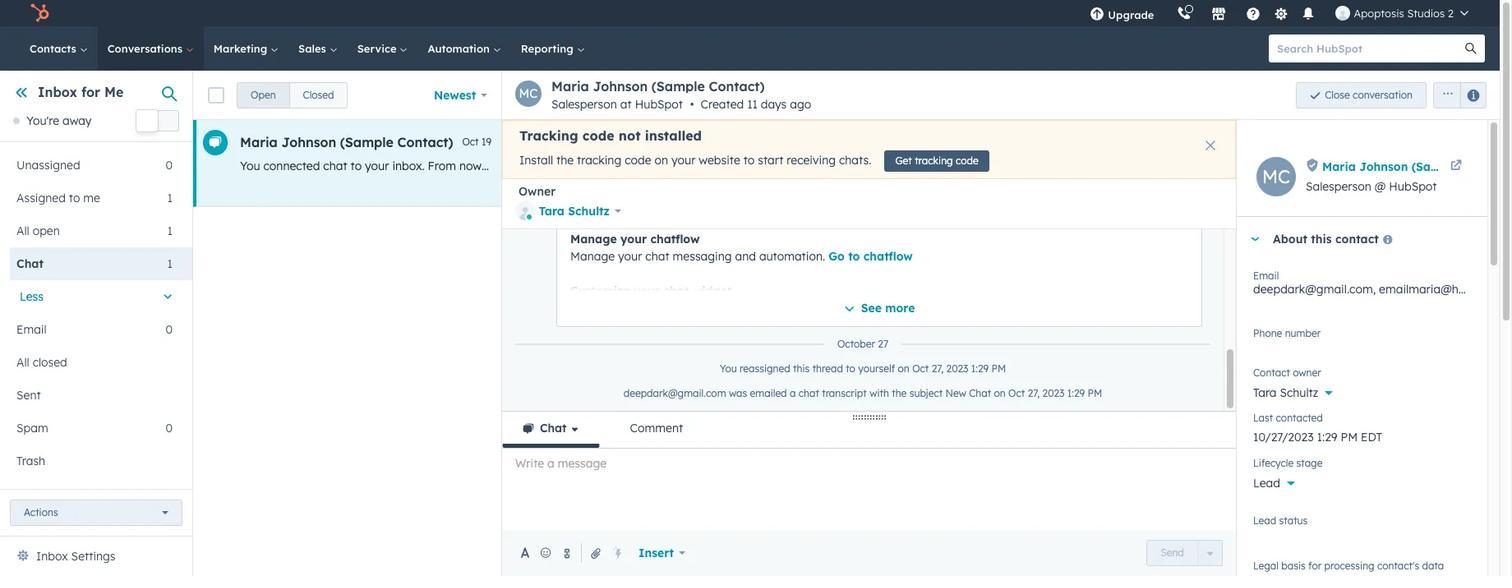 Task type: vqa. For each thing, say whether or not it's contained in the screenshot.


Task type: locate. For each thing, give the bounding box(es) containing it.
1
[[167, 191, 173, 206], [167, 224, 173, 239], [167, 257, 173, 271]]

0 vertical spatial where
[[1157, 159, 1189, 173]]

chatflow right go
[[864, 249, 913, 264]]

sales
[[298, 42, 329, 55]]

created
[[701, 97, 744, 112]]

like right receiving
[[848, 159, 866, 173]]

to inside tracking code not installed alert
[[744, 153, 755, 168]]

johnson up connected in the left of the page
[[282, 134, 336, 150]]

access
[[698, 353, 735, 367]]

email for email
[[16, 322, 47, 337]]

all open
[[16, 224, 60, 239]]

0 vertical spatial tara
[[539, 204, 565, 219]]

send button
[[1147, 540, 1198, 566]]

johnson up at
[[593, 78, 648, 95]]

0 vertical spatial 27,
[[932, 362, 944, 375]]

schultz down 'tracking code not installed'
[[568, 204, 610, 219]]

3 1 from the top
[[167, 257, 173, 271]]

and inside manage your chatflow manage your chat messaging and automation. go to chatflow
[[735, 249, 756, 264]]

now
[[602, 145, 624, 160], [459, 159, 482, 173]]

is left the ins
[[1291, 159, 1299, 173]]

tara schultz button down install
[[515, 199, 621, 224]]

0 horizontal spatial appear
[[670, 159, 709, 173]]

27,
[[932, 362, 944, 375], [1028, 387, 1040, 399]]

0 horizontal spatial do
[[884, 159, 898, 173]]

lead left status
[[1253, 514, 1277, 527]]

0 horizontal spatial 1:29
[[971, 362, 989, 375]]

widget.
[[802, 301, 842, 316]]

to left start
[[744, 153, 755, 168]]

you left connected in the left of the page
[[240, 159, 260, 173]]

0 vertical spatial (sample
[[652, 78, 705, 95]]

on down "installed"
[[655, 153, 668, 168]]

chat
[[16, 257, 44, 271], [969, 387, 991, 399], [540, 421, 567, 436]]

oct up the subject
[[912, 362, 929, 375]]

(sample up salesperson @ hubspot
[[1412, 159, 1459, 174]]

0 horizontal spatial will
[[650, 159, 667, 173]]

chat inside manage your chatflow manage your chat messaging and automation. go to chatflow
[[645, 249, 670, 264]]

menu
[[1079, 0, 1480, 26]]

the right with on the right of page
[[892, 387, 907, 399]]

from inside row
[[1073, 159, 1099, 173]]

you inside row
[[240, 159, 260, 173]]

marketplaces image
[[1212, 7, 1227, 22]]

data
[[1422, 560, 1444, 572]]

1 vertical spatial and
[[681, 301, 701, 316]]

schultz down owner
[[1280, 385, 1319, 400]]

tara schultz image
[[1336, 6, 1351, 21]]

website
[[747, 145, 789, 160], [699, 153, 740, 168], [605, 159, 646, 173]]

0 horizontal spatial is
[[880, 197, 888, 212]]

widget
[[693, 284, 732, 298]]

test right out
[[1022, 159, 1043, 173]]

contact) inside maria johnson (sample contact) salesperson at hubspot • created 11 days ago
[[709, 78, 765, 95]]

on, down not
[[627, 145, 644, 160]]

0 vertical spatial manage
[[570, 232, 617, 247]]

1 horizontal spatial a
[[790, 387, 796, 399]]

27, right new
[[1028, 387, 1040, 399]]

chats
[[670, 145, 700, 160], [528, 159, 558, 173]]

lifecycle
[[1253, 457, 1294, 469]]

1 vertical spatial lead
[[1253, 514, 1277, 527]]

0 horizontal spatial like
[[848, 159, 866, 173]]

all
[[16, 224, 29, 239], [16, 355, 29, 370]]

1 horizontal spatial website
[[699, 153, 740, 168]]

the inside customize your chat widget customize the color and style of your chat widget.
[[630, 301, 647, 316]]

a right emailed at the bottom of the page
[[790, 387, 796, 399]]

email down caret 'icon'
[[1253, 270, 1279, 282]]

lead down lifecycle
[[1253, 476, 1280, 491]]

1 lead from the top
[[1253, 476, 1280, 491]]

days
[[761, 97, 787, 112]]

1 horizontal spatial is
[[1291, 159, 1299, 173]]

0 horizontal spatial what
[[786, 159, 812, 173]]

1 horizontal spatial choose
[[884, 145, 925, 160]]

1 horizontal spatial email
[[1253, 270, 1279, 282]]

lead button
[[1253, 467, 1471, 494]]

main content
[[193, 0, 1512, 576]]

and inside customize your chat widget customize the color and style of your chat widget.
[[681, 301, 701, 316]]

1 group from the left
[[237, 82, 348, 108]]

1 vertical spatial send
[[570, 197, 598, 212]]

0 vertical spatial oct
[[462, 136, 479, 148]]

1 horizontal spatial tara schultz
[[1253, 385, 1319, 400]]

what left out
[[928, 145, 955, 160]]

1 vertical spatial contact)
[[397, 134, 453, 150]]

the left color
[[630, 301, 647, 316]]

for left me
[[81, 84, 100, 100]]

go to chatflow link
[[829, 249, 913, 264]]

website inside row
[[605, 159, 646, 173]]

0 vertical spatial a
[[1012, 159, 1019, 173]]

oct left '19'
[[462, 136, 479, 148]]

1 for open
[[167, 224, 173, 239]]

to left inbox.
[[351, 159, 362, 173]]

see
[[861, 301, 882, 316]]

you for you reassigned this thread to yourself on oct 27, 2023 1:29 pm
[[720, 362, 737, 375]]

0 horizontal spatial johnson
[[282, 134, 336, 150]]

maria inside row
[[240, 134, 278, 150]]

all inside button
[[16, 355, 29, 370]]

chats down "installed"
[[670, 145, 700, 160]]

more down was on the left of page
[[729, 404, 757, 419]]

or learn more about
[[679, 404, 796, 419]]

code down not
[[625, 153, 651, 168]]

0 vertical spatial 1
[[167, 191, 173, 206]]

0 horizontal spatial now
[[459, 159, 482, 173]]

1 vertical spatial oct
[[912, 362, 929, 375]]

salesperson down the ins
[[1306, 179, 1372, 194]]

website inside tracking code not installed alert
[[699, 153, 740, 168]]

0 horizontal spatial email
[[16, 322, 47, 337]]

test inside row
[[1022, 159, 1043, 173]]

0 vertical spatial tara schultz
[[539, 204, 610, 219]]

maria johnson (sample contact) link
[[1322, 157, 1512, 176]]

lead for lead status
[[1253, 514, 1277, 527]]

service
[[357, 42, 400, 55]]

2 vertical spatial and
[[738, 353, 759, 367]]

customize your chat widget customize the color and style of your chat widget.
[[570, 284, 845, 316]]

try
[[930, 159, 947, 173]]

here. left start
[[712, 159, 739, 173]]

tracking down 'tracking code not installed'
[[577, 153, 622, 168]]

1 vertical spatial 27,
[[1028, 387, 1040, 399]]

to right out
[[1012, 145, 1023, 160]]

live chat from maria johnson (sample contact) with context you connected chat to your inbox.
from now on, any chats on your website will appear here. choose what you&#x27;d like to do next:

try it out 
send a test chat from any page where the tracking code is ins row
[[193, 120, 1318, 207]]

1 all from the top
[[16, 224, 29, 239]]

@
[[1375, 179, 1386, 194]]

0 horizontal spatial contact)
[[397, 134, 453, 150]]

assigned to me
[[16, 191, 100, 206]]

maria down reporting link
[[551, 78, 589, 95]]

0 vertical spatial hubspot
[[635, 97, 683, 112]]

team
[[618, 353, 646, 367]]

like inside row
[[848, 159, 866, 173]]

1 vertical spatial 2023
[[1043, 387, 1065, 399]]

2 manage from the top
[[570, 249, 615, 264]]

will right start
[[792, 145, 809, 160]]

tracking
[[577, 153, 622, 168], [915, 155, 953, 167], [1213, 159, 1258, 173], [802, 197, 847, 212]]

like
[[991, 145, 1009, 160], [848, 159, 866, 173]]

1 horizontal spatial pm
[[1088, 387, 1102, 399]]

Phone number text field
[[1253, 325, 1471, 358]]

johnson up @
[[1359, 159, 1408, 174]]

and right access
[[738, 353, 759, 367]]

website left start
[[699, 153, 740, 168]]

your
[[720, 145, 744, 160], [671, 153, 696, 168], [365, 159, 389, 173], [578, 159, 602, 173], [620, 232, 647, 247], [618, 249, 642, 264], [634, 284, 660, 298], [747, 301, 771, 316]]

hubspot inside maria johnson (sample contact) salesperson at hubspot • created 11 days ago
[[635, 97, 683, 112]]

inbox up you're away
[[38, 84, 77, 100]]

(sample inside maria johnson (sample contact) salesperson at hubspot • created 11 days ago
[[652, 78, 705, 95]]

this right about
[[1311, 232, 1332, 247]]

email inside email deepdark@gmail.com, emailmaria@hubspot.com
[[1253, 270, 1279, 282]]

code left the ins
[[1261, 159, 1288, 173]]

0 horizontal spatial on,
[[485, 159, 501, 173]]

code right try
[[956, 155, 979, 167]]

johnson inside row
[[282, 134, 336, 150]]

0 for spam
[[166, 421, 173, 436]]

your inside tracking code not installed alert
[[671, 153, 696, 168]]

1 horizontal spatial 1:29
[[1067, 387, 1085, 399]]

website down not
[[605, 159, 646, 173]]

service link
[[347, 26, 418, 71]]

1 horizontal spatial do
[[1026, 145, 1040, 160]]

maria johnson (sample contact) up @
[[1322, 159, 1512, 174]]

1 vertical spatial 1:29
[[1067, 387, 1085, 399]]

closed
[[303, 88, 334, 101]]

0 horizontal spatial pm
[[992, 362, 1006, 375]]

27, up the subject
[[932, 362, 944, 375]]

from right inbox.
[[428, 159, 456, 173]]

marketing link
[[204, 26, 289, 71]]

to right go
[[848, 249, 860, 264]]

group
[[237, 82, 348, 108], [1427, 82, 1487, 108]]

0 horizontal spatial schultz
[[568, 204, 610, 219]]

here. inside row
[[712, 159, 739, 173]]

out
[[960, 159, 978, 173]]

1 horizontal spatial send
[[982, 159, 1009, 173]]

pm
[[992, 362, 1006, 375], [1088, 387, 1102, 399]]

code down "chats."
[[850, 197, 876, 212]]

you'd
[[958, 145, 987, 160], [816, 159, 845, 173]]

inbox left settings
[[36, 549, 68, 564]]

automation
[[428, 42, 493, 55]]

tracking down receiving
[[802, 197, 847, 212]]

a right out
[[1012, 159, 1019, 173]]

a right the owner
[[601, 197, 608, 212]]

go
[[829, 249, 845, 264]]

tara schultz button up last contacted text box
[[1253, 376, 1471, 404]]

now down 'tracking code not installed'
[[602, 145, 624, 160]]

1 vertical spatial chatflow
[[864, 249, 913, 264]]

and
[[735, 249, 756, 264], [681, 301, 701, 316], [738, 353, 759, 367]]

chat button
[[502, 412, 600, 448]]

contact owner
[[1253, 367, 1321, 379]]

on, down '19'
[[485, 159, 501, 173]]

0 horizontal spatial a
[[601, 197, 608, 212]]

tara schultz button for contact owner
[[1253, 376, 1471, 404]]

hubspot
[[635, 97, 683, 112], [1389, 179, 1437, 194]]

conversation
[[1353, 88, 1413, 101]]

0 vertical spatial you
[[240, 159, 260, 173]]

next:
[[1044, 145, 1070, 160], [901, 159, 927, 173]]

2 horizontal spatial send
[[1161, 547, 1184, 559]]

1 vertical spatial test
[[611, 197, 632, 212]]

sent
[[16, 388, 41, 403]]

2023
[[946, 362, 969, 375], [1043, 387, 1065, 399]]

0 vertical spatial 2023
[[946, 362, 969, 375]]

1 horizontal spatial chat
[[540, 421, 567, 436]]

email deepdark@gmail.com, emailmaria@hubspot.com
[[1253, 270, 1512, 297]]

contact) inside row
[[397, 134, 453, 150]]

2 lead from the top
[[1253, 514, 1277, 527]]

tracking inside button
[[915, 155, 953, 167]]

you're away image
[[13, 118, 20, 124]]

0 horizontal spatial chatflow
[[650, 232, 700, 247]]

0 for email
[[166, 322, 173, 337]]

2 horizontal spatial website
[[747, 145, 789, 160]]

tara schultz button
[[515, 199, 621, 224], [1253, 376, 1471, 404]]

1 vertical spatial email
[[16, 322, 47, 337]]

tracking inside row
[[1213, 159, 1258, 173]]

0 horizontal spatial (sample
[[340, 134, 394, 150]]

appear inside row
[[670, 159, 709, 173]]

1 horizontal spatial you
[[720, 362, 737, 375]]

you're
[[26, 114, 59, 128]]

page
[[1126, 159, 1154, 173], [714, 197, 742, 212]]

upgrade image
[[1090, 7, 1105, 22]]

calling icon image
[[1177, 7, 1192, 21]]

1 1 from the top
[[167, 191, 173, 206]]

1 horizontal spatial tara schultz button
[[1253, 376, 1471, 404]]

0 vertical spatial tara schultz button
[[515, 199, 621, 224]]

0 horizontal spatial maria johnson (sample contact)
[[240, 134, 453, 150]]

install the tracking code on your website to start receiving chats.
[[519, 153, 872, 168]]

this left thread
[[793, 362, 810, 375]]

close
[[1325, 88, 1350, 101]]

1 horizontal spatial test
[[1022, 159, 1043, 173]]

settings link
[[1271, 5, 1292, 22]]

2 group from the left
[[1427, 82, 1487, 108]]

trash
[[16, 454, 45, 469]]

0 horizontal spatial hubspot
[[635, 97, 683, 112]]

now down oct 19
[[459, 159, 482, 173]]

on inside tracking code not installed alert
[[655, 153, 668, 168]]

open
[[251, 88, 276, 101]]

tara schultz down the owner
[[539, 204, 610, 219]]

tracking right get at the top right of page
[[915, 155, 953, 167]]

group down sales
[[237, 82, 348, 108]]

menu containing apoptosis studios 2
[[1079, 0, 1480, 26]]

send for send a test chat from any page where the tracking code is installed.
[[570, 197, 598, 212]]

upgrade
[[1108, 8, 1154, 21]]

inbox settings link
[[36, 547, 115, 566]]

like right out
[[991, 145, 1009, 160]]

1 vertical spatial you
[[720, 362, 737, 375]]

and right messaging
[[735, 249, 756, 264]]

tara schultz down "contact owner"
[[1253, 385, 1319, 400]]

2 vertical spatial oct
[[1008, 387, 1025, 399]]

for right the basis
[[1308, 560, 1322, 572]]

where
[[1157, 159, 1189, 173], [746, 197, 778, 212]]

all left closed
[[16, 355, 29, 370]]

last
[[1253, 412, 1273, 424]]

0 horizontal spatial website
[[605, 159, 646, 173]]

salesperson
[[551, 97, 617, 112], [1306, 179, 1372, 194]]

website down days
[[747, 145, 789, 160]]

phone number
[[1253, 327, 1321, 339]]

where inside row
[[1157, 159, 1189, 173]]

chats up the owner
[[528, 159, 558, 173]]

from down 'tracking code not installed'
[[570, 145, 599, 160]]

0 vertical spatial more
[[885, 301, 915, 316]]

3 manage from the top
[[570, 353, 615, 367]]

this inside dropdown button
[[1311, 232, 1332, 247]]

will inside row
[[650, 159, 667, 173]]

actions
[[24, 506, 58, 519]]

0 vertical spatial test
[[1022, 159, 1043, 173]]

all for all closed
[[16, 355, 29, 370]]

0 horizontal spatial page
[[714, 197, 742, 212]]

group down search icon
[[1427, 82, 1487, 108]]

all left open
[[16, 224, 29, 239]]

0 horizontal spatial for
[[81, 84, 100, 100]]

0 horizontal spatial salesperson
[[551, 97, 617, 112]]

1 0 from the top
[[166, 158, 173, 173]]

hubspot right at
[[635, 97, 683, 112]]

1 vertical spatial for
[[1308, 560, 1322, 572]]

insert
[[639, 546, 674, 561]]

1 horizontal spatial contact)
[[709, 78, 765, 95]]

more right see
[[885, 301, 915, 316]]

1 vertical spatial this
[[793, 362, 810, 375]]

will down "installed"
[[650, 159, 667, 173]]

1 horizontal spatial 27,
[[1028, 387, 1040, 399]]

the right install
[[556, 153, 574, 168]]

1 horizontal spatial where
[[1157, 159, 1189, 173]]

legal basis for processing contact's data
[[1253, 560, 1444, 572]]

Open button
[[237, 82, 290, 108]]

maria
[[551, 78, 589, 95], [240, 134, 278, 150], [1322, 159, 1356, 174]]

maria johnson (sample contact) down closed "button"
[[240, 134, 453, 150]]

(sample up the •
[[652, 78, 705, 95]]

maria up connected in the left of the page
[[240, 134, 278, 150]]

lead for lead
[[1253, 476, 1280, 491]]

about this contact
[[1273, 232, 1379, 247]]

automation.
[[759, 249, 825, 264]]

tracking down close image at the top of the page
[[1213, 159, 1258, 173]]

now inside row
[[459, 159, 482, 173]]

subject
[[910, 387, 943, 399]]

any
[[647, 145, 667, 160], [504, 159, 525, 173], [1102, 159, 1122, 173], [691, 197, 711, 212]]

lead inside popup button
[[1253, 476, 1280, 491]]

salesperson up 'tracking code not installed'
[[551, 97, 617, 112]]

settings image
[[1274, 7, 1289, 22]]

tara down the owner
[[539, 204, 565, 219]]

send inside "button"
[[1161, 547, 1184, 559]]

install
[[519, 153, 553, 168]]

chat inside button
[[540, 421, 567, 436]]

number
[[1285, 327, 1321, 339]]

page inside row
[[1126, 159, 1154, 173]]

search button
[[1457, 35, 1485, 62]]

do right "chats."
[[884, 159, 898, 173]]

1 manage from the top
[[570, 232, 617, 247]]

0 vertical spatial maria johnson (sample contact)
[[240, 134, 453, 150]]

from inside row
[[428, 159, 456, 173]]

1 horizontal spatial appear
[[812, 145, 852, 160]]

0 horizontal spatial from
[[662, 197, 688, 212]]

1 vertical spatial salesperson
[[1306, 179, 1372, 194]]

0 horizontal spatial where
[[746, 197, 778, 212]]

(sample up inbox.
[[340, 134, 394, 150]]

schultz
[[568, 204, 610, 219], [1280, 385, 1319, 400]]

3 0 from the top
[[166, 421, 173, 436]]

do inside row
[[884, 159, 898, 173]]

0 vertical spatial 1:29
[[971, 362, 989, 375]]

and left 'style'
[[681, 301, 701, 316]]

on
[[703, 145, 717, 160], [655, 153, 668, 168], [561, 159, 574, 173], [898, 362, 910, 375], [994, 387, 1006, 399]]

2 horizontal spatial a
[[1012, 159, 1019, 173]]

on right install
[[561, 159, 574, 173]]

2 vertical spatial 1
[[167, 257, 173, 271]]

2 1 from the top
[[167, 224, 173, 239]]

tara down the contact
[[1253, 385, 1277, 400]]

0 horizontal spatial send
[[570, 197, 598, 212]]

0 horizontal spatial you'd
[[816, 159, 845, 173]]

2 0 from the top
[[166, 322, 173, 337]]

here.
[[855, 145, 881, 160], [712, 159, 739, 173]]

from
[[570, 145, 599, 160], [428, 159, 456, 173]]

appear
[[812, 145, 852, 160], [670, 159, 709, 173]]

manage your chatflow manage your chat messaging and automation. go to chatflow
[[570, 232, 913, 264]]

menu item
[[1166, 0, 1169, 26]]

on,
[[627, 145, 644, 160], [485, 159, 501, 173]]

1 for to
[[167, 191, 173, 206]]

1 horizontal spatial more
[[885, 301, 915, 316]]

less
[[20, 290, 44, 304]]

hubspot down the maria johnson (sample contact) link
[[1389, 179, 1437, 194]]

choose left try
[[884, 145, 925, 160]]

search image
[[1465, 43, 1477, 54]]

oct right new
[[1008, 387, 1025, 399]]

chatflow up messaging
[[650, 232, 700, 247]]

1:29
[[971, 362, 989, 375], [1067, 387, 1085, 399]]

tracking code not installed alert
[[502, 120, 1236, 179]]

test down not
[[611, 197, 632, 212]]

2 all from the top
[[16, 355, 29, 370]]

do right out
[[1026, 145, 1040, 160]]

11
[[747, 97, 758, 112]]

maria right the ins
[[1322, 159, 1356, 174]]

1 vertical spatial tara schultz button
[[1253, 376, 1471, 404]]

choose up send a test chat from any page where the tracking code is installed.
[[742, 159, 782, 173]]

the down close image at the top of the page
[[1193, 159, 1210, 173]]

automation link
[[418, 26, 511, 71]]

Last contacted text field
[[1253, 422, 1471, 448]]



Task type: describe. For each thing, give the bounding box(es) containing it.
contact
[[1253, 367, 1290, 379]]

status
[[1279, 514, 1308, 527]]

0 horizontal spatial 2023
[[946, 362, 969, 375]]

19
[[482, 136, 491, 148]]

it
[[950, 159, 957, 173]]

send group
[[1147, 540, 1223, 566]]

tracking
[[519, 127, 578, 144]]

send for send
[[1161, 547, 1184, 559]]

you're away
[[26, 114, 92, 128]]

the inside tracking code not installed alert
[[556, 153, 574, 168]]

on inside row
[[561, 159, 574, 173]]

1 horizontal spatial oct
[[912, 362, 929, 375]]

next: inside row
[[901, 159, 927, 173]]

send inside row
[[982, 159, 1009, 173]]

get
[[895, 155, 912, 167]]

inbox for inbox for me
[[38, 84, 77, 100]]

contacts link
[[20, 26, 98, 71]]

0 horizontal spatial more
[[729, 404, 757, 419]]

hubspot image
[[30, 3, 49, 23]]

1 horizontal spatial for
[[1308, 560, 1322, 572]]

1 vertical spatial a
[[601, 197, 608, 212]]

maria inside maria johnson (sample contact) salesperson at hubspot • created 11 days ago
[[551, 78, 589, 95]]

1 horizontal spatial now
[[602, 145, 624, 160]]

all closed button
[[10, 346, 173, 379]]

all for all open
[[16, 224, 29, 239]]

email for email deepdark@gmail.com, emailmaria@hubspot.com
[[1253, 270, 1279, 282]]

basis
[[1282, 560, 1306, 572]]

1 horizontal spatial like
[[991, 145, 1009, 160]]

you reassigned this thread to yourself on oct 27, 2023 1:29 pm
[[720, 362, 1006, 375]]

1 vertical spatial schultz
[[1280, 385, 1319, 400]]

1 horizontal spatial you'd
[[958, 145, 987, 160]]

notifications image
[[1301, 7, 1316, 22]]

help image
[[1246, 7, 1261, 22]]

and for automation.
[[735, 249, 756, 264]]

0 vertical spatial chatflow
[[650, 232, 700, 247]]

all closed
[[16, 355, 67, 370]]

1 vertical spatial tara
[[1253, 385, 1277, 400]]

1 horizontal spatial salesperson
[[1306, 179, 1372, 194]]

1 vertical spatial tara schultz
[[1253, 385, 1319, 400]]

more inside button
[[885, 301, 915, 316]]

or
[[682, 404, 696, 419]]

chats.
[[839, 153, 872, 168]]

actions button
[[10, 500, 182, 526]]

settings
[[71, 549, 115, 564]]

1 horizontal spatial from
[[570, 145, 599, 160]]

receiving
[[787, 153, 836, 168]]

0 vertical spatial schultz
[[568, 204, 610, 219]]

2 vertical spatial contact)
[[1463, 159, 1512, 174]]

see more
[[861, 301, 915, 316]]

close conversation button
[[1296, 82, 1427, 108]]

1 horizontal spatial chats
[[670, 145, 700, 160]]

sales link
[[289, 26, 347, 71]]

was
[[729, 387, 747, 399]]

2 customize from the top
[[570, 301, 627, 316]]

at
[[620, 97, 632, 112]]

tara schultz button for owner
[[515, 199, 621, 224]]

newest
[[434, 88, 476, 102]]

marketplaces button
[[1202, 0, 1236, 26]]

owner
[[1293, 367, 1321, 379]]

to inside manage your chatflow manage your chat messaging and automation. go to chatflow
[[848, 249, 860, 264]]

1 horizontal spatial will
[[792, 145, 809, 160]]

connected
[[263, 159, 320, 173]]

yourself
[[858, 362, 895, 375]]

0 for unassigned
[[166, 158, 173, 173]]

me
[[83, 191, 100, 206]]

comment
[[630, 421, 683, 436]]

0 horizontal spatial this
[[793, 362, 810, 375]]

1 vertical spatial pm
[[1088, 387, 1102, 399]]

1 vertical spatial maria johnson (sample contact)
[[1322, 159, 1512, 174]]

from now on, any chats on your website will appear here. choose what you'd like to do next:
[[570, 145, 1070, 160]]

maria johnson (sample contact) inside row
[[240, 134, 453, 150]]

send a test chat from any page where the tracking code is installed.
[[570, 197, 942, 212]]

sent button
[[10, 379, 173, 412]]

on right new
[[994, 387, 1006, 399]]

choose inside row
[[742, 159, 782, 173]]

conversations link
[[98, 26, 204, 71]]

reporting
[[521, 42, 577, 55]]

emailmaria@hubspot.com
[[1379, 282, 1512, 297]]

oct inside live chat from maria johnson (sample contact) with context you connected chat to your inbox.
from now on, any chats on your website will appear here. choose what you&#x27;d like to do next:

try it out 
send a test chat from any page where the tracking code is ins row
[[462, 136, 479, 148]]

(sample inside row
[[340, 134, 394, 150]]

installed.
[[891, 197, 939, 212]]

Search HubSpot search field
[[1269, 35, 1470, 62]]

studios
[[1407, 7, 1445, 20]]

and for style
[[681, 301, 701, 316]]

deepdark@gmail.com
[[624, 387, 726, 399]]

salesperson @ hubspot
[[1306, 179, 1437, 194]]

chats inside row
[[528, 159, 558, 173]]

the down you connected chat to your inbox. from now on, any chats on your website will appear here. choose what you'd like to do next:  try it out  send a test chat from any page where the tracking code is ins at top
[[781, 197, 799, 212]]

trash button
[[10, 445, 173, 478]]

you for you connected chat to your inbox. from now on, any chats on your website will appear here. choose what you'd like to do next:  try it out  send a test chat from any page where the tracking code is ins
[[240, 159, 260, 173]]

1 horizontal spatial what
[[928, 145, 955, 160]]

get tracking code
[[895, 155, 979, 167]]

insert button
[[628, 537, 696, 570]]

deepdark@gmail.com,
[[1253, 282, 1376, 297]]

hubspot link
[[20, 3, 62, 23]]

group containing open
[[237, 82, 348, 108]]

2
[[1448, 7, 1454, 20]]

on right yourself
[[898, 362, 910, 375]]

1 vertical spatial where
[[746, 197, 778, 212]]

1 vertical spatial is
[[880, 197, 888, 212]]

1 horizontal spatial hubspot
[[1389, 179, 1437, 194]]

new
[[946, 387, 966, 399]]

me
[[104, 84, 124, 100]]

reporting link
[[511, 26, 595, 71]]

1 horizontal spatial here.
[[855, 145, 881, 160]]

close image
[[1206, 141, 1216, 150]]

about this contact button
[[1237, 217, 1471, 261]]

ins
[[1302, 159, 1318, 173]]

caret image
[[1250, 237, 1260, 241]]

last contacted
[[1253, 412, 1323, 424]]

you connected chat to your inbox. from now on, any chats on your website will appear here. choose what you'd like to do next:  try it out  send a test chat from any page where the tracking code is ins
[[240, 159, 1318, 173]]

manage team member access and availability.
[[570, 353, 827, 367]]

to right thread
[[846, 362, 855, 375]]

1 horizontal spatial next:
[[1044, 145, 1070, 160]]

0 horizontal spatial tara
[[539, 204, 565, 219]]

code left not
[[583, 127, 614, 144]]

on, inside row
[[485, 159, 501, 173]]

manage for manage team member access and availability.
[[570, 353, 615, 367]]

1 vertical spatial from
[[662, 197, 688, 212]]

availability.
[[762, 353, 823, 367]]

is inside row
[[1291, 159, 1299, 173]]

marketing
[[214, 42, 270, 55]]

code inside live chat from maria johnson (sample contact) with context you connected chat to your inbox.
from now on, any chats on your website will appear here. choose what you&#x27;d like to do next:

try it out 
send a test chat from any page where the tracking code is ins row
[[1261, 159, 1288, 173]]

contacted
[[1276, 412, 1323, 424]]

1 vertical spatial page
[[714, 197, 742, 212]]

27
[[878, 338, 889, 350]]

2 horizontal spatial maria
[[1322, 159, 1356, 174]]

1 customize from the top
[[570, 284, 630, 298]]

0 horizontal spatial tara schultz
[[539, 204, 610, 219]]

contact's
[[1377, 560, 1420, 572]]

legal
[[1253, 560, 1279, 572]]

contacts
[[30, 42, 79, 55]]

0 horizontal spatial test
[[611, 197, 632, 212]]

the inside row
[[1193, 159, 1210, 173]]

with
[[870, 387, 889, 399]]

lead status
[[1253, 514, 1308, 527]]

2 horizontal spatial johnson
[[1359, 159, 1408, 174]]

start
[[758, 153, 784, 168]]

you'd inside live chat from maria johnson (sample contact) with context you connected chat to your inbox.
from now on, any chats on your website will appear here. choose what you&#x27;d like to do next:

try it out 
send a test chat from any page where the tracking code is ins row
[[816, 159, 845, 173]]

on down created
[[703, 145, 717, 160]]

assigned
[[16, 191, 66, 206]]

deepdark@gmail.com was emailed a chat transcript with the subject new chat on oct 27, 2023 1:29 pm
[[624, 387, 1102, 399]]

0 vertical spatial pm
[[992, 362, 1006, 375]]

to left me
[[69, 191, 80, 206]]

notifications button
[[1295, 0, 1323, 26]]

style
[[705, 301, 730, 316]]

0 vertical spatial chat
[[16, 257, 44, 271]]

closed
[[33, 355, 67, 370]]

code inside get tracking code button
[[956, 155, 979, 167]]

what inside row
[[786, 159, 812, 173]]

1 horizontal spatial on,
[[627, 145, 644, 160]]

transcript
[[822, 387, 867, 399]]

to left get at the top right of page
[[869, 159, 881, 173]]

0 horizontal spatial 27,
[[932, 362, 944, 375]]

2 horizontal spatial (sample
[[1412, 159, 1459, 174]]

•
[[690, 97, 694, 112]]

1 horizontal spatial 2023
[[1043, 387, 1065, 399]]

manage for manage your chatflow manage your chat messaging and automation. go to chatflow
[[570, 232, 617, 247]]

inbox for inbox settings
[[36, 549, 68, 564]]

salesperson inside maria johnson (sample contact) salesperson at hubspot • created 11 days ago
[[551, 97, 617, 112]]

Closed button
[[289, 82, 348, 108]]

oct 19
[[462, 136, 491, 148]]

1 vertical spatial chat
[[969, 387, 991, 399]]

away
[[62, 114, 92, 128]]

a inside row
[[1012, 159, 1019, 173]]

johnson inside maria johnson (sample contact) salesperson at hubspot • created 11 days ago
[[593, 78, 648, 95]]

main content containing maria johnson (sample contact)
[[193, 0, 1512, 576]]



